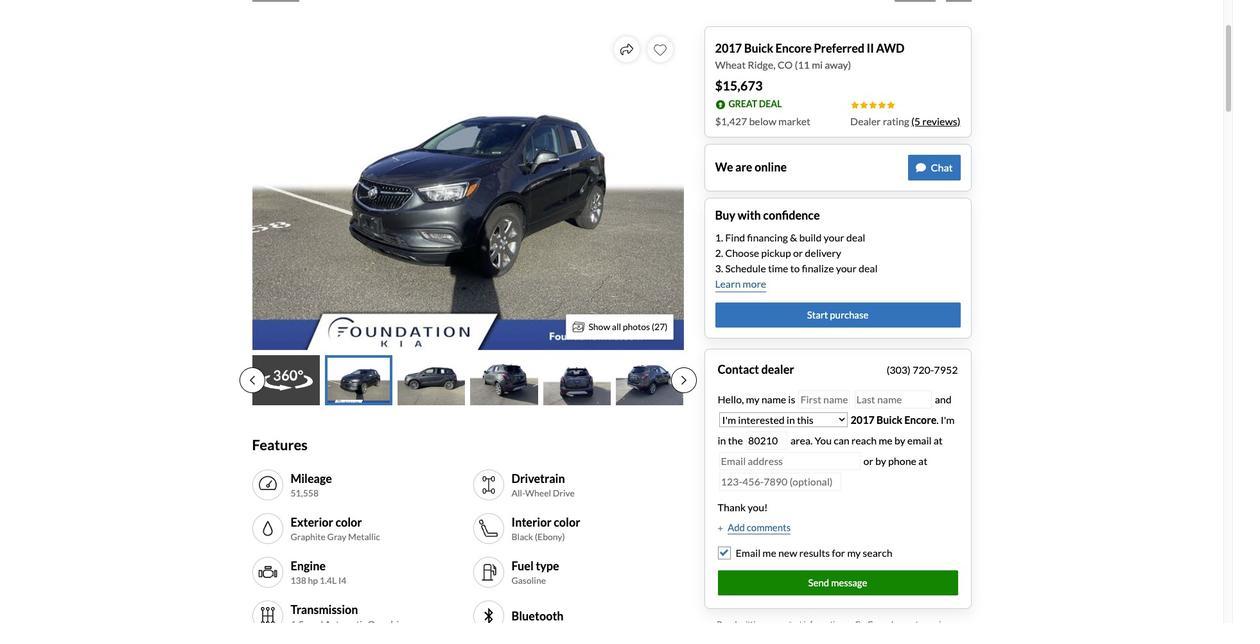 Task type: describe. For each thing, give the bounding box(es) containing it.
view vehicle photo 2 image
[[325, 355, 393, 406]]

dealer rating (5 reviews)
[[850, 115, 961, 127]]

in
[[718, 434, 726, 446]]

0 vertical spatial my
[[746, 393, 760, 405]]

show
[[589, 321, 610, 332]]

Email address email field
[[719, 452, 860, 470]]

dealer
[[761, 362, 794, 376]]

51,558
[[291, 488, 319, 499]]

0 vertical spatial by
[[895, 434, 905, 446]]

metallic
[[348, 531, 380, 542]]

engine 138 hp 1.4l i4
[[291, 559, 346, 586]]

color for interior color
[[554, 515, 580, 529]]

choose
[[725, 247, 759, 259]]

fuel type gasoline
[[512, 559, 559, 586]]

we are online
[[715, 160, 787, 174]]

are
[[735, 160, 752, 174]]

new
[[778, 546, 797, 559]]

with
[[738, 208, 761, 222]]

add comments button
[[718, 520, 791, 535]]

.
[[937, 414, 939, 426]]

gasoline
[[512, 575, 546, 586]]

more
[[743, 278, 766, 290]]

reviews)
[[922, 115, 961, 127]]

(ebony)
[[535, 531, 565, 542]]

hp
[[308, 575, 318, 586]]

plus image
[[718, 525, 723, 532]]

$1,427
[[715, 115, 747, 127]]

wheat
[[715, 58, 746, 70]]

or inside find financing & build your deal choose pickup or delivery schedule time to finalize your deal learn more
[[793, 247, 803, 259]]

wheel
[[525, 488, 551, 499]]

send
[[808, 577, 829, 589]]

(5 reviews) button
[[911, 113, 961, 129]]

add comments
[[728, 521, 791, 533]]

mi
[[812, 58, 823, 70]]

search
[[863, 546, 893, 559]]

2017 buick encore
[[851, 414, 937, 426]]

0 vertical spatial me
[[879, 434, 893, 446]]

email
[[736, 546, 761, 559]]

to
[[790, 262, 800, 274]]

you!
[[748, 501, 768, 513]]

financing
[[747, 231, 788, 243]]

black
[[512, 531, 533, 542]]

gray
[[327, 531, 346, 542]]

view vehicle photo 3 image
[[398, 355, 465, 406]]

dealer
[[850, 115, 881, 127]]

interior color image
[[478, 519, 499, 539]]

below
[[749, 115, 777, 127]]

view vehicle photo 4 image
[[470, 355, 538, 406]]

138
[[291, 575, 306, 586]]

delivery
[[805, 247, 841, 259]]

preferred
[[814, 41, 865, 55]]

confidence
[[763, 208, 820, 222]]

buick for 2017 buick encore
[[877, 414, 903, 426]]

1 vertical spatial my
[[847, 546, 861, 559]]

for
[[832, 546, 845, 559]]

send message button
[[718, 571, 958, 595]]

i'm
[[941, 414, 955, 426]]

1.4l
[[320, 575, 337, 586]]

can
[[834, 434, 850, 446]]

online
[[755, 160, 787, 174]]

(5
[[911, 115, 920, 127]]

show all photos (27)
[[589, 321, 668, 332]]

view vehicle photo 6 image
[[616, 355, 684, 406]]

start
[[807, 309, 828, 321]]

area.
[[791, 434, 813, 446]]

drivetrain all-wheel drive
[[512, 471, 575, 499]]

next page image
[[681, 375, 686, 386]]

encore for 2017 buick encore preferred ii awd wheat ridge, co (11 mi away)
[[776, 41, 812, 55]]

2017 buick encore preferred ii awd wheat ridge, co (11 mi away)
[[715, 41, 905, 70]]

buick for 2017 buick encore preferred ii awd wheat ridge, co (11 mi away)
[[744, 41, 773, 55]]

reach
[[852, 434, 877, 446]]

chat
[[931, 161, 953, 173]]

comments
[[747, 521, 791, 533]]

we
[[715, 160, 733, 174]]

First name field
[[799, 390, 850, 409]]

awd
[[876, 41, 905, 55]]

2017 for 2017 buick encore
[[851, 414, 875, 426]]

mileage image
[[257, 475, 278, 496]]

1 horizontal spatial or
[[864, 455, 873, 467]]

720-
[[913, 363, 934, 376]]

drivetrain image
[[478, 475, 499, 496]]

Phone (optional) telephone field
[[719, 473, 841, 491]]

0 vertical spatial your
[[824, 231, 844, 243]]

engine image
[[257, 562, 278, 583]]

name
[[762, 393, 786, 405]]

find financing & build your deal choose pickup or delivery schedule time to finalize your deal learn more
[[715, 231, 878, 290]]

view vehicle photo 5 image
[[543, 355, 611, 406]]

learn more link
[[715, 276, 766, 292]]

encore for 2017 buick encore
[[904, 414, 937, 426]]

market
[[778, 115, 811, 127]]

transmission image
[[257, 606, 278, 623]]

(11
[[795, 58, 810, 70]]

vehicle full photo image
[[252, 26, 684, 350]]

1 vertical spatial at
[[918, 455, 928, 467]]



Task type: locate. For each thing, give the bounding box(es) containing it.
0 horizontal spatial me
[[763, 546, 776, 559]]

great
[[729, 98, 757, 109]]

encore up the email
[[904, 414, 937, 426]]

0 horizontal spatial at
[[918, 455, 928, 467]]

0 vertical spatial or
[[793, 247, 803, 259]]

0 horizontal spatial or
[[793, 247, 803, 259]]

tab list
[[239, 355, 697, 406]]

buy
[[715, 208, 735, 222]]

0 horizontal spatial 2017
[[715, 41, 742, 55]]

0 horizontal spatial by
[[875, 455, 886, 467]]

or
[[793, 247, 803, 259], [864, 455, 873, 467]]

(303) 720-7952
[[887, 363, 958, 376]]

at
[[934, 434, 943, 446], [918, 455, 928, 467]]

add
[[728, 521, 745, 533]]

hello,
[[718, 393, 744, 405]]

exterior
[[291, 515, 333, 529]]

rating
[[883, 115, 910, 127]]

1 vertical spatial buick
[[877, 414, 903, 426]]

color up gray
[[336, 515, 362, 529]]

contact
[[718, 362, 759, 376]]

email me new results for my search
[[736, 546, 893, 559]]

1 horizontal spatial encore
[[904, 414, 937, 426]]

(27)
[[652, 321, 668, 332]]

time
[[768, 262, 788, 274]]

1 horizontal spatial buick
[[877, 414, 903, 426]]

bluetooth image
[[478, 606, 499, 623]]

my
[[746, 393, 760, 405], [847, 546, 861, 559]]

0 horizontal spatial color
[[336, 515, 362, 529]]

color up (ebony)
[[554, 515, 580, 529]]

share image
[[620, 43, 633, 56]]

1 horizontal spatial at
[[934, 434, 943, 446]]

by left phone at the right
[[875, 455, 886, 467]]

your down delivery
[[836, 262, 857, 274]]

&
[[790, 231, 797, 243]]

0 vertical spatial 2017
[[715, 41, 742, 55]]

color inside interior color black (ebony)
[[554, 515, 580, 529]]

find
[[725, 231, 745, 243]]

0 vertical spatial deal
[[846, 231, 865, 243]]

0 vertical spatial encore
[[776, 41, 812, 55]]

type
[[536, 559, 559, 573]]

Last name field
[[855, 390, 932, 409]]

start purchase button
[[715, 303, 961, 327]]

is
[[788, 393, 795, 405]]

1 vertical spatial 2017
[[851, 414, 875, 426]]

exterior color graphite gray metallic
[[291, 515, 380, 542]]

color for exterior color
[[336, 515, 362, 529]]

1 horizontal spatial by
[[895, 434, 905, 446]]

2017 up reach
[[851, 414, 875, 426]]

me right reach
[[879, 434, 893, 446]]

email
[[907, 434, 932, 446]]

2017 for 2017 buick encore preferred ii awd wheat ridge, co (11 mi away)
[[715, 41, 742, 55]]

0 vertical spatial at
[[934, 434, 943, 446]]

color inside exterior color graphite gray metallic
[[336, 515, 362, 529]]

buick inside the 2017 buick encore preferred ii awd wheat ridge, co (11 mi away)
[[744, 41, 773, 55]]

buick down last name field at bottom
[[877, 414, 903, 426]]

build
[[799, 231, 822, 243]]

color
[[336, 515, 362, 529], [554, 515, 580, 529]]

prev page image
[[250, 375, 255, 386]]

area. you can reach me by email at
[[789, 434, 943, 446]]

purchase
[[830, 309, 869, 321]]

me
[[879, 434, 893, 446], [763, 546, 776, 559]]

fuel
[[512, 559, 534, 573]]

all-
[[512, 488, 525, 499]]

by
[[895, 434, 905, 446], [875, 455, 886, 467]]

deal right build
[[846, 231, 865, 243]]

1 vertical spatial your
[[836, 262, 857, 274]]

buick up ridge,
[[744, 41, 773, 55]]

my left name
[[746, 393, 760, 405]]

you
[[815, 434, 832, 446]]

view vehicle photo 1 image
[[252, 355, 320, 406]]

1 vertical spatial encore
[[904, 414, 937, 426]]

co
[[778, 58, 793, 70]]

and
[[933, 393, 952, 405]]

encore up co
[[776, 41, 812, 55]]

2017
[[715, 41, 742, 55], [851, 414, 875, 426]]

thank
[[718, 501, 746, 513]]

1 horizontal spatial my
[[847, 546, 861, 559]]

fuel type image
[[478, 562, 499, 583]]

show all photos (27) link
[[566, 314, 673, 339]]

interior color black (ebony)
[[512, 515, 580, 542]]

drive
[[553, 488, 575, 499]]

away)
[[825, 58, 851, 70]]

encore inside the 2017 buick encore preferred ii awd wheat ridge, co (11 mi away)
[[776, 41, 812, 55]]

2 color from the left
[[554, 515, 580, 529]]

1 horizontal spatial me
[[879, 434, 893, 446]]

ridge,
[[748, 58, 776, 70]]

comment image
[[916, 162, 926, 172]]

features
[[252, 436, 308, 454]]

hello, my name is
[[718, 393, 797, 405]]

exterior color image
[[257, 519, 278, 539]]

1 vertical spatial or
[[864, 455, 873, 467]]

me left the new
[[763, 546, 776, 559]]

contact dealer
[[718, 362, 794, 376]]

transmission
[[291, 602, 358, 616]]

2017 up the "wheat"
[[715, 41, 742, 55]]

$15,673
[[715, 77, 763, 93]]

photos
[[623, 321, 650, 332]]

drivetrain
[[512, 471, 565, 485]]

1 vertical spatial deal
[[859, 262, 878, 274]]

$1,427 below market
[[715, 115, 811, 127]]

i4
[[338, 575, 346, 586]]

0 horizontal spatial my
[[746, 393, 760, 405]]

or up to on the top right of page
[[793, 247, 803, 259]]

or by phone at
[[864, 455, 928, 467]]

0 horizontal spatial encore
[[776, 41, 812, 55]]

2017 inside the 2017 buick encore preferred ii awd wheat ridge, co (11 mi away)
[[715, 41, 742, 55]]

1 vertical spatial by
[[875, 455, 886, 467]]

my right for
[[847, 546, 861, 559]]

interior
[[512, 515, 552, 529]]

deal right finalize
[[859, 262, 878, 274]]

at right phone at the right
[[918, 455, 928, 467]]

phone
[[888, 455, 917, 467]]

the
[[728, 434, 743, 446]]

Zip code field
[[746, 432, 787, 450]]

or down 'area. you can reach me by email at'
[[864, 455, 873, 467]]

at right the email
[[934, 434, 943, 446]]

0 vertical spatial buick
[[744, 41, 773, 55]]

1 color from the left
[[336, 515, 362, 529]]

graphite
[[291, 531, 326, 542]]

all
[[612, 321, 621, 332]]

start purchase
[[807, 309, 869, 321]]

mileage
[[291, 471, 332, 485]]

1 horizontal spatial 2017
[[851, 414, 875, 426]]

your up delivery
[[824, 231, 844, 243]]

finalize
[[802, 262, 834, 274]]

your
[[824, 231, 844, 243], [836, 262, 857, 274]]

thank you!
[[718, 501, 768, 513]]

great deal
[[729, 98, 782, 109]]

by left the email
[[895, 434, 905, 446]]

buick
[[744, 41, 773, 55], [877, 414, 903, 426]]

1 horizontal spatial color
[[554, 515, 580, 529]]

1 vertical spatial me
[[763, 546, 776, 559]]

mileage 51,558
[[291, 471, 332, 499]]

schedule
[[725, 262, 766, 274]]

0 horizontal spatial buick
[[744, 41, 773, 55]]



Task type: vqa. For each thing, say whether or not it's contained in the screenshot.
FWD
no



